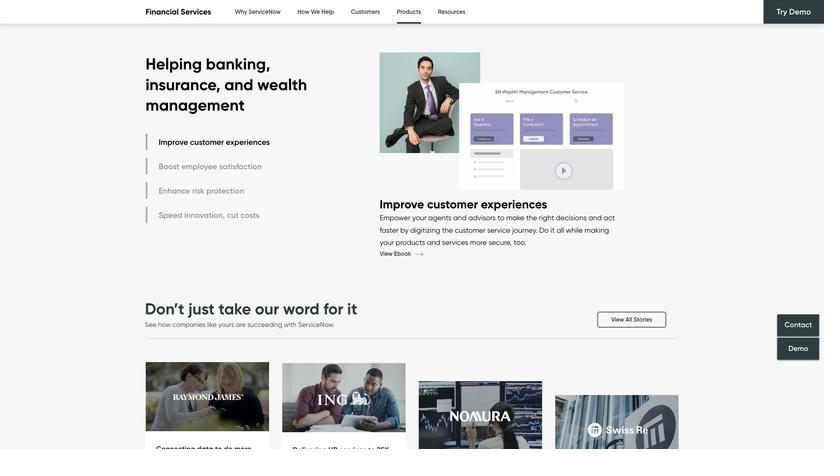 Task type: locate. For each thing, give the bounding box(es) containing it.
customer up boost employee satisfaction link
[[190, 137, 224, 147]]

boost employee satisfaction link
[[146, 158, 272, 175]]

it left all
[[551, 226, 555, 234]]

improve
[[159, 137, 188, 147], [380, 197, 424, 211]]

1 horizontal spatial view
[[612, 316, 625, 323]]

view ebook link
[[380, 250, 434, 257]]

improve for improve customer experiences empower your agents and advisors to make the right decisions and act faster by digitizing the customer service journey. do it all while making your products and services more secure, too.
[[380, 197, 424, 211]]

too.
[[514, 238, 527, 247]]

improve customer experiences link
[[146, 134, 272, 150]]

0 vertical spatial demo
[[790, 7, 811, 16]]

0 vertical spatial view
[[380, 250, 393, 257]]

yours
[[218, 321, 234, 329]]

improve up empower
[[380, 197, 424, 211]]

see
[[145, 321, 157, 329]]

demo right the try
[[790, 7, 811, 16]]

service
[[488, 226, 511, 234]]

journey.
[[512, 226, 538, 234]]

it
[[551, 226, 555, 234], [347, 299, 357, 319]]

enhance risk protection
[[159, 186, 244, 195]]

it right for
[[347, 299, 357, 319]]

and right agents
[[454, 213, 467, 222]]

demo link
[[778, 338, 820, 359]]

0 vertical spatial the
[[527, 213, 538, 222]]

1 vertical spatial demo
[[789, 344, 809, 353]]

customer inside improve customer experiences link
[[190, 137, 224, 147]]

view left all
[[612, 316, 625, 323]]

0 horizontal spatial your
[[380, 238, 394, 247]]

view left ebook
[[380, 250, 393, 257]]

just
[[188, 299, 215, 319]]

contact link
[[778, 314, 820, 336]]

2 vertical spatial customer
[[455, 226, 486, 234]]

boost
[[159, 162, 180, 171]]

0 vertical spatial improve
[[159, 137, 188, 147]]

1 horizontal spatial your
[[413, 213, 427, 222]]

0 vertical spatial it
[[551, 226, 555, 234]]

experiences up make
[[481, 197, 548, 211]]

act
[[604, 213, 615, 222]]

0 horizontal spatial the
[[442, 226, 453, 234]]

1 horizontal spatial it
[[551, 226, 555, 234]]

customers
[[351, 8, 380, 15]]

to
[[498, 213, 505, 222]]

financial
[[146, 7, 179, 17]]

financial services
[[146, 7, 211, 17]]

nomura manages changing regulatory requirements image
[[419, 381, 542, 449]]

it inside improve customer experiences empower your agents and advisors to make the right decisions and act faster by digitizing the customer service journey. do it all while making your products and services more secure, too.
[[551, 226, 555, 234]]

1 vertical spatial view
[[612, 316, 625, 323]]

view for view all stories
[[612, 316, 625, 323]]

customer up agents
[[427, 197, 478, 211]]

0 horizontal spatial it
[[347, 299, 357, 319]]

improve customer experiences empower your agents and advisors to make the right decisions and act faster by digitizing the customer service journey. do it all while making your products and services more secure, too.
[[380, 197, 615, 247]]

and
[[225, 75, 253, 94], [454, 213, 467, 222], [589, 213, 602, 222], [427, 238, 441, 247]]

how
[[158, 321, 171, 329]]

the up journey.
[[527, 213, 538, 222]]

how
[[298, 8, 310, 15]]

costs
[[241, 210, 260, 220]]

servicenow
[[249, 8, 281, 15]]

1 vertical spatial improve
[[380, 197, 424, 211]]

experiences for improve customer experiences
[[226, 137, 270, 147]]

your up digitizing
[[413, 213, 427, 222]]

right
[[539, 213, 555, 222]]

experiences inside improve customer experiences empower your agents and advisors to make the right decisions and act faster by digitizing the customer service journey. do it all while making your products and services more secure, too.
[[481, 197, 548, 211]]

1 horizontal spatial experiences
[[481, 197, 548, 211]]

ebook
[[394, 250, 411, 257]]

like
[[207, 321, 217, 329]]

0 vertical spatial customer
[[190, 137, 224, 147]]

products link
[[397, 0, 421, 26]]

enhance
[[159, 186, 190, 195]]

1 vertical spatial customer
[[427, 197, 478, 211]]

boost employee satisfaction
[[159, 162, 262, 171]]

0 vertical spatial experiences
[[226, 137, 270, 147]]

more
[[470, 238, 487, 247]]

how we help
[[298, 8, 334, 15]]

1 horizontal spatial the
[[527, 213, 538, 222]]

faster
[[380, 226, 399, 234]]

your down faster
[[380, 238, 394, 247]]

customer
[[190, 137, 224, 147], [427, 197, 478, 211], [455, 226, 486, 234]]

the
[[527, 213, 538, 222], [442, 226, 453, 234]]

customers link
[[351, 0, 380, 24]]

speed innovation, cut costs
[[159, 210, 260, 220]]

swiss re replaced service management tools image
[[555, 395, 679, 449]]

it inside don't just take our word for it see how companies like yours are succeeding with servicenow.
[[347, 299, 357, 319]]

improve inside improve customer experiences empower your agents and advisors to make the right decisions and act faster by digitizing the customer service journey. do it all while making your products and services more secure, too.
[[380, 197, 424, 211]]

why servicenow link
[[235, 0, 281, 24]]

improve for improve customer experiences
[[159, 137, 188, 147]]

view for view ebook
[[380, 250, 393, 257]]

why servicenow
[[235, 8, 281, 15]]

view all stories
[[612, 316, 653, 323]]

we
[[311, 8, 320, 15]]

1 vertical spatial experiences
[[481, 197, 548, 211]]

1 vertical spatial your
[[380, 238, 394, 247]]

contact
[[785, 320, 813, 329]]

while
[[566, 226, 583, 234]]

1 horizontal spatial improve
[[380, 197, 424, 211]]

satisfaction
[[219, 162, 262, 171]]

improve up boost on the top left of page
[[159, 137, 188, 147]]

customer up more
[[455, 226, 486, 234]]

don't just take our word for it see how companies like yours are succeeding with servicenow.
[[145, 299, 357, 329]]

experiences
[[226, 137, 270, 147], [481, 197, 548, 211]]

0 horizontal spatial experiences
[[226, 137, 270, 147]]

stories
[[634, 316, 653, 323]]

and up making
[[589, 213, 602, 222]]

0 horizontal spatial improve
[[159, 137, 188, 147]]

servicenow.
[[298, 321, 335, 329]]

1 vertical spatial it
[[347, 299, 357, 319]]

demo down contact link
[[789, 344, 809, 353]]

view inside view all stories link
[[612, 316, 625, 323]]

how we help link
[[298, 0, 334, 24]]

the down agents
[[442, 226, 453, 234]]

try demo link
[[764, 0, 825, 24]]

experiences up satisfaction
[[226, 137, 270, 147]]

your
[[413, 213, 427, 222], [380, 238, 394, 247]]

view ebook
[[380, 250, 413, 257]]

insurance,
[[146, 75, 221, 94]]

products
[[397, 8, 421, 15]]

and down banking,
[[225, 75, 253, 94]]

view all stories link
[[598, 312, 666, 328]]

and inside helping banking, insurance, and wealth management
[[225, 75, 253, 94]]

demo
[[790, 7, 811, 16], [789, 344, 809, 353]]

0 horizontal spatial view
[[380, 250, 393, 257]]



Task type: describe. For each thing, give the bounding box(es) containing it.
improve customer experiences
[[159, 137, 270, 147]]

products
[[396, 238, 425, 247]]

services
[[442, 238, 469, 247]]

speed innovation, cut costs link
[[146, 207, 272, 223]]

cut
[[227, 210, 239, 220]]

advisors
[[469, 213, 496, 222]]

agents
[[429, 213, 452, 222]]

wealth
[[257, 75, 307, 94]]

companies
[[172, 321, 206, 329]]

banking,
[[206, 54, 271, 74]]

for
[[324, 299, 344, 319]]

all
[[557, 226, 565, 234]]

make
[[507, 213, 525, 222]]

why
[[235, 8, 247, 15]]

resources link
[[438, 0, 466, 24]]

enhance risk protection link
[[146, 183, 272, 199]]

1 vertical spatial the
[[442, 226, 453, 234]]

all
[[626, 316, 633, 323]]

succeeding
[[248, 321, 282, 329]]

raymond james gains transparency across systems image
[[146, 362, 269, 432]]

ing bank puts hr services in the cloud image
[[282, 363, 406, 432]]

decisions
[[556, 213, 587, 222]]

customer for improve customer experiences
[[190, 137, 224, 147]]

try
[[777, 7, 788, 16]]

are
[[236, 321, 246, 329]]

management
[[146, 95, 245, 115]]

employee
[[182, 162, 217, 171]]

services
[[181, 7, 211, 17]]

making
[[585, 226, 609, 234]]

innovation,
[[184, 210, 225, 220]]

experiences for improve customer experiences empower your agents and advisors to make the right decisions and act faster by digitizing the customer service journey. do it all while making your products and services more secure, too.
[[481, 197, 548, 211]]

empower
[[380, 213, 411, 222]]

speed
[[159, 210, 183, 220]]

helping
[[146, 54, 202, 74]]

customer for improve customer experiences empower your agents and advisors to make the right decisions and act faster by digitizing the customer service journey. do it all while making your products and services more secure, too.
[[427, 197, 478, 211]]

don't
[[145, 299, 184, 319]]

protection
[[206, 186, 244, 195]]

word
[[283, 299, 320, 319]]

0 vertical spatial your
[[413, 213, 427, 222]]

and down digitizing
[[427, 238, 441, 247]]

digitizing
[[411, 226, 441, 234]]

with
[[284, 321, 297, 329]]

our
[[255, 299, 279, 319]]

do
[[540, 226, 549, 234]]

helping banking, insurance, and wealth management
[[146, 54, 307, 115]]

secure,
[[489, 238, 512, 247]]

by
[[401, 226, 409, 234]]

try demo
[[777, 7, 811, 16]]

risk
[[192, 186, 204, 195]]

take
[[219, 299, 251, 319]]

resources
[[438, 8, 466, 15]]

help
[[322, 8, 334, 15]]

wealth management customer service dashboard image
[[380, 46, 624, 196]]



Task type: vqa. For each thing, say whether or not it's contained in the screenshot.
customers "link"
yes



